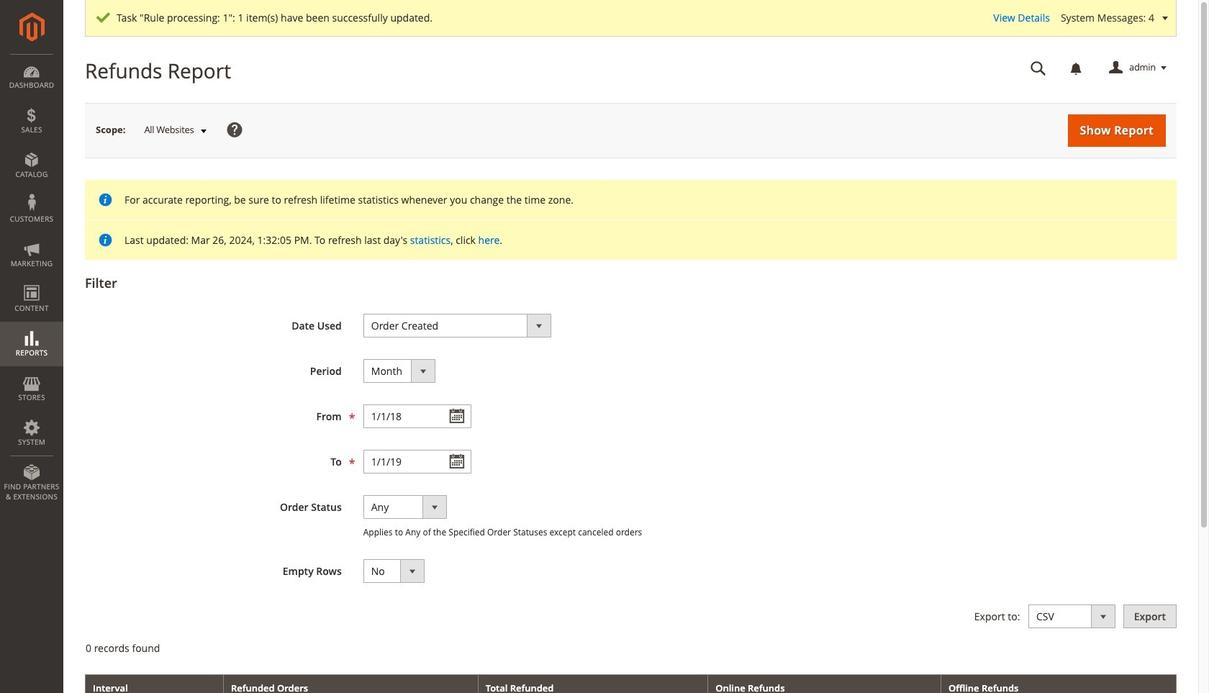 Task type: describe. For each thing, give the bounding box(es) containing it.
magento admin panel image
[[19, 12, 44, 42]]



Task type: locate. For each thing, give the bounding box(es) containing it.
None text field
[[1021, 55, 1057, 81]]

menu bar
[[0, 54, 63, 509]]

None text field
[[363, 405, 471, 428], [363, 450, 471, 474], [363, 405, 471, 428], [363, 450, 471, 474]]



